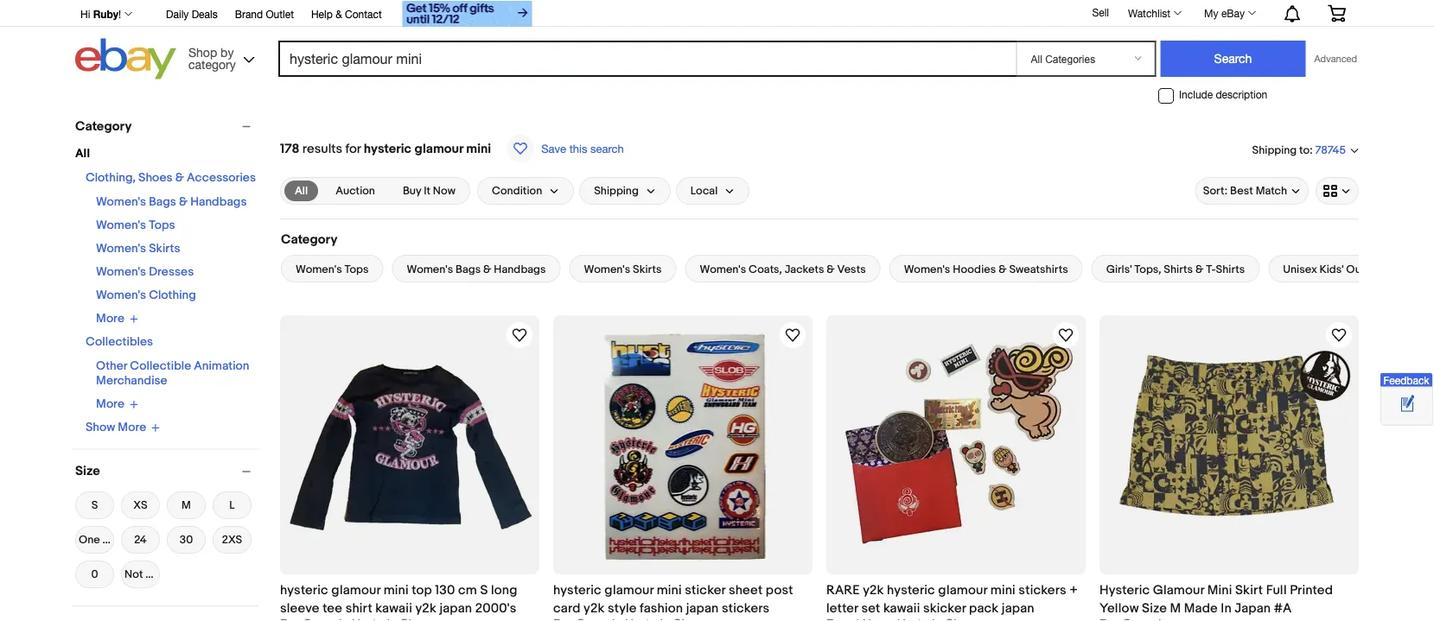 Task type: describe. For each thing, give the bounding box(es) containing it.
cm
[[458, 583, 477, 599]]

178
[[280, 141, 300, 157]]

sleeve
[[280, 601, 320, 617]]

watchlist link
[[1119, 3, 1190, 23]]

dresses
[[149, 265, 194, 280]]

shop by category button
[[181, 38, 259, 76]]

card
[[553, 601, 581, 617]]

+
[[1070, 583, 1078, 599]]

one size link
[[75, 525, 124, 556]]

sort: best match
[[1204, 184, 1288, 198]]

rare y2k hysteric glamour mini stickers + letter set kawaii skicker pack japan
[[827, 583, 1078, 617]]

watch hysteric glamour mini skirt full printed yellow size m made in japan #a image
[[1329, 325, 1350, 346]]

Search for anything text field
[[281, 42, 1013, 75]]

results
[[303, 141, 343, 157]]

my
[[1205, 7, 1219, 19]]

kawaii inside rare y2k hysteric glamour mini stickers + letter set kawaii skicker pack japan
[[884, 601, 921, 617]]

clothing, shoes & accessories link
[[86, 171, 256, 186]]

help
[[311, 8, 333, 20]]

long
[[491, 583, 518, 599]]

letter
[[827, 601, 859, 617]]

1 vertical spatial size
[[102, 534, 124, 547]]

hysteric
[[1100, 583, 1150, 599]]

shop
[[189, 45, 217, 59]]

more for 1st more button
[[96, 312, 124, 326]]

collectible
[[130, 359, 191, 374]]

advanced link
[[1306, 42, 1358, 76]]

:
[[1310, 143, 1313, 157]]

1 vertical spatial skirts
[[633, 263, 662, 276]]

women's skirts
[[584, 263, 662, 276]]

by
[[221, 45, 234, 59]]

0 link
[[75, 560, 114, 591]]

shipping for shipping to : 78745
[[1253, 143, 1297, 157]]

l
[[229, 499, 235, 512]]

ruby
[[93, 8, 118, 20]]

listing options selector. gallery view selected. image
[[1324, 184, 1352, 198]]

skirt
[[1236, 583, 1264, 599]]

unisex kids' outerwear
[[1284, 263, 1401, 276]]

women's hoodies & sweatshirts
[[904, 263, 1069, 276]]

hi ruby !
[[80, 8, 121, 20]]

search
[[591, 142, 624, 155]]

other collectible animation merchandise
[[96, 359, 249, 389]]

girls'
[[1107, 263, 1132, 276]]

0 horizontal spatial women's skirts link
[[96, 242, 180, 256]]

shipping for shipping
[[594, 184, 639, 198]]

hysteric glamour mini sticker sheet post card y2k style fashion japan stickers link
[[553, 582, 813, 617]]

y2k inside hysteric glamour mini sticker sheet post card y2k style fashion japan stickers
[[584, 601, 605, 617]]

local
[[691, 184, 718, 198]]

hysteric glamour mini skirt full printed yellow size m made in japan #a
[[1100, 583, 1334, 617]]

not specified
[[125, 568, 195, 582]]

tops inside women's bags & handbags women's tops women's skirts women's dresses women's clothing
[[149, 218, 175, 233]]

not specified link
[[121, 560, 195, 591]]

mini inside rare y2k hysteric glamour mini stickers + letter set kawaii skicker pack japan
[[991, 583, 1016, 599]]

women's bags & handbags link for mini
[[392, 255, 561, 283]]

category
[[189, 57, 236, 71]]

skirts inside women's bags & handbags women's tops women's skirts women's dresses women's clothing
[[149, 242, 180, 256]]

watchlist
[[1129, 7, 1171, 19]]

other collectible animation merchandise link
[[96, 359, 249, 389]]

2 vertical spatial more
[[118, 421, 146, 435]]

women's inside women's hoodies & sweatshirts link
[[904, 263, 951, 276]]

best
[[1231, 184, 1254, 198]]

sell
[[1093, 6, 1110, 18]]

tops,
[[1135, 263, 1162, 276]]

women's bags & handbags women's tops women's skirts women's dresses women's clothing
[[96, 195, 247, 303]]

show more
[[86, 421, 146, 435]]

handbags for women's bags & handbags
[[494, 263, 546, 276]]

All selected text field
[[295, 183, 308, 199]]

s inside hysteric glamour mini top 130 cm s long sleeve tee shirt kawaii y2k japan 2000's
[[480, 583, 488, 599]]

rare y2k hysteric glamour mini stickers + letter set kawaii skicker pack japan heading
[[827, 583, 1078, 617]]

style
[[608, 601, 637, 617]]

collectibles link
[[86, 335, 153, 350]]

mini up condition dropdown button in the left top of the page
[[466, 141, 491, 157]]

l link
[[213, 490, 252, 521]]

women's inside women's bags & handbags link
[[407, 263, 453, 276]]

watch hysteric glamour mini sticker sheet post card y2k style fashion japan stickers image
[[783, 325, 803, 346]]

sell link
[[1085, 6, 1117, 18]]

buy it now link
[[393, 181, 466, 202]]

yellow
[[1100, 601, 1139, 617]]

jackets
[[785, 263, 825, 276]]

bags for women's bags & handbags
[[456, 263, 481, 276]]

accessories
[[187, 171, 256, 186]]

0
[[91, 568, 98, 582]]

shipping button
[[580, 177, 671, 205]]

deals
[[192, 8, 218, 20]]

not
[[125, 568, 143, 582]]

shipping to : 78745
[[1253, 143, 1347, 157]]

women's hoodies & sweatshirts link
[[890, 255, 1083, 283]]

brand outlet
[[235, 8, 294, 20]]

1 more button from the top
[[96, 312, 138, 326]]

my ebay link
[[1195, 3, 1264, 23]]

glamour
[[1153, 583, 1205, 599]]

sheet
[[729, 583, 763, 599]]

s link
[[75, 490, 114, 521]]

in
[[1221, 601, 1232, 617]]

women's clothing link
[[96, 288, 196, 303]]

78745
[[1316, 144, 1347, 157]]

sweatshirts
[[1010, 263, 1069, 276]]

kids'
[[1320, 263, 1344, 276]]

hysteric inside rare y2k hysteric glamour mini stickers + letter set kawaii skicker pack japan
[[887, 583, 936, 599]]

stickers inside rare y2k hysteric glamour mini stickers + letter set kawaii skicker pack japan
[[1019, 583, 1067, 599]]

size button
[[75, 464, 259, 480]]

all link
[[285, 181, 318, 202]]

full
[[1267, 583, 1287, 599]]

vests
[[838, 263, 866, 276]]

show more button
[[86, 421, 160, 435]]

0 horizontal spatial s
[[91, 499, 98, 512]]

hysteric inside hysteric glamour mini top 130 cm s long sleeve tee shirt kawaii y2k japan 2000's
[[280, 583, 328, 599]]

& inside women's bags & handbags women's tops women's skirts women's dresses women's clothing
[[179, 195, 188, 210]]

daily
[[166, 8, 189, 20]]

1 horizontal spatial all
[[295, 184, 308, 198]]

bags for women's bags & handbags women's tops women's skirts women's dresses women's clothing
[[149, 195, 176, 210]]

save
[[542, 142, 567, 155]]

printed
[[1290, 583, 1334, 599]]



Task type: locate. For each thing, give the bounding box(es) containing it.
0 horizontal spatial y2k
[[416, 601, 437, 617]]

1 horizontal spatial y2k
[[584, 601, 605, 617]]

unisex
[[1284, 263, 1318, 276]]

m link
[[167, 490, 206, 521]]

women's tops
[[296, 263, 369, 276]]

0 vertical spatial women's tops link
[[96, 218, 175, 233]]

stickers down sheet
[[722, 601, 770, 617]]

shipping inside dropdown button
[[594, 184, 639, 198]]

1 horizontal spatial tops
[[345, 263, 369, 276]]

hysteric inside hysteric glamour mini sticker sheet post card y2k style fashion japan stickers
[[553, 583, 602, 599]]

made
[[1185, 601, 1218, 617]]

one
[[79, 534, 100, 547]]

shirts right tops,
[[1164, 263, 1194, 276]]

1 vertical spatial handbags
[[494, 263, 546, 276]]

include
[[1180, 89, 1213, 101]]

none submit inside shop by category banner
[[1161, 41, 1306, 77]]

mini inside hysteric glamour mini sticker sheet post card y2k style fashion japan stickers
[[657, 583, 682, 599]]

0 horizontal spatial m
[[182, 499, 191, 512]]

condition button
[[477, 177, 574, 205]]

y2k
[[863, 583, 884, 599], [416, 601, 437, 617], [584, 601, 605, 617]]

japan right pack
[[1002, 601, 1035, 617]]

0 vertical spatial m
[[182, 499, 191, 512]]

rare y2k hysteric glamour mini stickers + letter set kawaii skicker pack japan link
[[827, 582, 1086, 617]]

all
[[75, 147, 90, 161], [295, 184, 308, 198]]

women's tops link up women's dresses link at the top of the page
[[96, 218, 175, 233]]

women's skirts link
[[96, 242, 180, 256], [570, 255, 677, 283]]

tops down auction link
[[345, 263, 369, 276]]

0 horizontal spatial shirts
[[1164, 263, 1194, 276]]

2 japan from the left
[[686, 601, 719, 617]]

glamour up style
[[605, 583, 654, 599]]

glamour up skicker
[[939, 583, 988, 599]]

glamour inside hysteric glamour mini sticker sheet post card y2k style fashion japan stickers
[[605, 583, 654, 599]]

0 vertical spatial bags
[[149, 195, 176, 210]]

more button up show more
[[96, 397, 138, 412]]

0 horizontal spatial handbags
[[190, 195, 247, 210]]

kawaii down top
[[376, 601, 412, 617]]

0 horizontal spatial all
[[75, 147, 90, 161]]

your shopping cart image
[[1327, 5, 1347, 22]]

1 horizontal spatial size
[[102, 534, 124, 547]]

women's skirts link down shipping dropdown button
[[570, 255, 677, 283]]

rare
[[827, 583, 860, 599]]

s up "one"
[[91, 499, 98, 512]]

watch hysteric glamour mini top 130 cm s long sleeve tee shirt kawaii y2k japan 2000's image
[[509, 325, 530, 346]]

y2k inside hysteric glamour mini top 130 cm s long sleeve tee shirt kawaii y2k japan 2000's
[[416, 601, 437, 617]]

xs
[[133, 499, 148, 512]]

hysteric glamour mini sticker sheet post card y2k style fashion japan stickers image
[[586, 316, 780, 575]]

0 vertical spatial more button
[[96, 312, 138, 326]]

women's tops link
[[96, 218, 175, 233], [281, 255, 384, 283]]

0 horizontal spatial skirts
[[149, 242, 180, 256]]

more right show
[[118, 421, 146, 435]]

category up clothing,
[[75, 118, 132, 134]]

women's coats, jackets & vests link
[[685, 255, 881, 283]]

hysteric up card
[[553, 583, 602, 599]]

y2k inside rare y2k hysteric glamour mini stickers + letter set kawaii skicker pack japan
[[863, 583, 884, 599]]

clothing, shoes & accessories
[[86, 171, 256, 186]]

skicker
[[924, 601, 967, 617]]

japan
[[440, 601, 472, 617], [686, 601, 719, 617], [1002, 601, 1035, 617]]

get an extra 15% off image
[[403, 1, 532, 27]]

0 horizontal spatial japan
[[440, 601, 472, 617]]

1 vertical spatial bags
[[456, 263, 481, 276]]

brand
[[235, 8, 263, 20]]

1 horizontal spatial handbags
[[494, 263, 546, 276]]

women's bags & handbags link down "clothing, shoes & accessories"
[[96, 195, 247, 210]]

1 vertical spatial women's tops link
[[281, 255, 384, 283]]

handbags for women's bags & handbags women's tops women's skirts women's dresses women's clothing
[[190, 195, 247, 210]]

sticker
[[685, 583, 726, 599]]

account navigation
[[71, 0, 1359, 29]]

1 horizontal spatial shirts
[[1216, 263, 1246, 276]]

other
[[96, 359, 127, 374]]

hysteric glamour mini top 130 cm s long sleeve tee shirt kawaii y2k japan 2000's heading
[[280, 583, 518, 617]]

hysteric glamour mini skirt full printed yellow size m made in japan #a heading
[[1100, 583, 1334, 617]]

japan inside rare y2k hysteric glamour mini stickers + letter set kawaii skicker pack japan
[[1002, 601, 1035, 617]]

size
[[75, 464, 100, 480], [102, 534, 124, 547], [1142, 601, 1168, 617]]

mini up fashion
[[657, 583, 682, 599]]

buy it now
[[403, 184, 456, 198]]

1 horizontal spatial m
[[1171, 601, 1182, 617]]

0 vertical spatial category
[[75, 118, 132, 134]]

m
[[182, 499, 191, 512], [1171, 601, 1182, 617]]

3 japan from the left
[[1002, 601, 1035, 617]]

tops up dresses
[[149, 218, 175, 233]]

y2k up set
[[863, 583, 884, 599]]

size inside hysteric glamour mini skirt full printed yellow size m made in japan #a
[[1142, 601, 1168, 617]]

m inside hysteric glamour mini skirt full printed yellow size m made in japan #a
[[1171, 601, 1182, 617]]

handbags inside main content
[[494, 263, 546, 276]]

handbags down accessories
[[190, 195, 247, 210]]

2 horizontal spatial size
[[1142, 601, 1168, 617]]

to
[[1300, 143, 1310, 157]]

glamour inside rare y2k hysteric glamour mini stickers + letter set kawaii skicker pack japan
[[939, 583, 988, 599]]

shoes
[[138, 171, 173, 186]]

shirts left unisex
[[1216, 263, 1246, 276]]

skirts down shipping dropdown button
[[633, 263, 662, 276]]

girls' tops, shirts & t-shirts
[[1107, 263, 1246, 276]]

1 horizontal spatial women's skirts link
[[570, 255, 677, 283]]

0 vertical spatial tops
[[149, 218, 175, 233]]

one size
[[79, 534, 124, 547]]

0 horizontal spatial women's bags & handbags link
[[96, 195, 247, 210]]

unisex kids' outerwear link
[[1269, 255, 1415, 283]]

handbags inside women's bags & handbags women's tops women's skirts women's dresses women's clothing
[[190, 195, 247, 210]]

stickers inside hysteric glamour mini sticker sheet post card y2k style fashion japan stickers
[[722, 601, 770, 617]]

mini inside hysteric glamour mini top 130 cm s long sleeve tee shirt kawaii y2k japan 2000's
[[384, 583, 409, 599]]

130
[[435, 583, 455, 599]]

japan
[[1235, 601, 1271, 617]]

glamour up shirt
[[331, 583, 381, 599]]

help & contact link
[[311, 5, 382, 24]]

1 horizontal spatial kawaii
[[884, 601, 921, 617]]

women's inside women's coats, jackets & vests link
[[700, 263, 746, 276]]

girls' tops, shirts & t-shirts link
[[1092, 255, 1260, 283]]

more button up collectibles
[[96, 312, 138, 326]]

m down glamour
[[1171, 601, 1182, 617]]

ebay
[[1222, 7, 1245, 19]]

glamour inside hysteric glamour mini top 130 cm s long sleeve tee shirt kawaii y2k japan 2000's
[[331, 583, 381, 599]]

japan inside hysteric glamour mini sticker sheet post card y2k style fashion japan stickers
[[686, 601, 719, 617]]

main content
[[273, 110, 1416, 622]]

mini
[[466, 141, 491, 157], [384, 583, 409, 599], [657, 583, 682, 599], [991, 583, 1016, 599]]

more for first more button from the bottom of the page
[[96, 397, 124, 412]]

set
[[862, 601, 881, 617]]

women's bags & handbags link for animation
[[96, 195, 247, 210]]

1 vertical spatial all
[[295, 184, 308, 198]]

buy
[[403, 184, 421, 198]]

0 horizontal spatial stickers
[[722, 601, 770, 617]]

1 kawaii from the left
[[376, 601, 412, 617]]

0 vertical spatial women's bags & handbags link
[[96, 195, 247, 210]]

1 horizontal spatial women's bags & handbags link
[[392, 255, 561, 283]]

m up 30
[[182, 499, 191, 512]]

2 shirts from the left
[[1216, 263, 1246, 276]]

sort: best match button
[[1196, 177, 1309, 205]]

s right cm
[[480, 583, 488, 599]]

hysteric up sleeve
[[280, 583, 328, 599]]

save this search
[[542, 142, 624, 155]]

0 vertical spatial handbags
[[190, 195, 247, 210]]

& inside 'account' navigation
[[336, 8, 342, 20]]

2000's
[[475, 601, 517, 617]]

1 vertical spatial women's bags & handbags link
[[392, 255, 561, 283]]

#a
[[1274, 601, 1292, 617]]

hysteric glamour mini sticker sheet post card y2k style fashion japan stickers
[[553, 583, 794, 617]]

178 results for hysteric glamour mini
[[280, 141, 491, 157]]

1 vertical spatial more
[[96, 397, 124, 412]]

0 horizontal spatial category
[[75, 118, 132, 134]]

size up s link
[[75, 464, 100, 480]]

mini left top
[[384, 583, 409, 599]]

feedback
[[1384, 375, 1430, 387]]

2 vertical spatial size
[[1142, 601, 1168, 617]]

contact
[[345, 8, 382, 20]]

1 horizontal spatial bags
[[456, 263, 481, 276]]

hi
[[80, 8, 90, 20]]

hysteric
[[364, 141, 412, 157], [280, 583, 328, 599], [553, 583, 602, 599], [887, 583, 936, 599]]

1 horizontal spatial s
[[480, 583, 488, 599]]

2 kawaii from the left
[[884, 601, 921, 617]]

women's bags & handbags
[[407, 263, 546, 276]]

japan down sticker
[[686, 601, 719, 617]]

japan inside hysteric glamour mini top 130 cm s long sleeve tee shirt kawaii y2k japan 2000's
[[440, 601, 472, 617]]

stickers left the '+'
[[1019, 583, 1067, 599]]

hysteric glamour mini sticker sheet post card y2k style fashion japan stickers heading
[[553, 583, 794, 617]]

glamour
[[415, 141, 464, 157], [331, 583, 381, 599], [605, 583, 654, 599], [939, 583, 988, 599]]

tee
[[323, 601, 343, 617]]

1 vertical spatial s
[[480, 583, 488, 599]]

rare y2k hysteric glamour mini stickers + letter set kawaii skicker pack japan image
[[827, 330, 1086, 560]]

2 horizontal spatial y2k
[[863, 583, 884, 599]]

0 vertical spatial all
[[75, 147, 90, 161]]

hysteric glamour mini top 130 cm s long sleeve tee shirt kawaii y2k japan 2000's image
[[280, 341, 540, 550]]

size right "one"
[[102, 534, 124, 547]]

1 horizontal spatial stickers
[[1019, 583, 1067, 599]]

1 horizontal spatial skirts
[[633, 263, 662, 276]]

women's bags & handbags link up watch hysteric glamour mini top 130 cm s long sleeve tee shirt kawaii y2k japan 2000's "icon"
[[392, 255, 561, 283]]

1 horizontal spatial category
[[281, 232, 338, 247]]

shop by category banner
[[71, 0, 1359, 84]]

0 horizontal spatial kawaii
[[376, 601, 412, 617]]

1 shirts from the left
[[1164, 263, 1194, 276]]

shirt
[[346, 601, 373, 617]]

clothing
[[149, 288, 196, 303]]

auction
[[336, 184, 375, 198]]

category up women's tops at left
[[281, 232, 338, 247]]

coats,
[[749, 263, 782, 276]]

shipping inside shipping to : 78745
[[1253, 143, 1297, 157]]

women's tops link down auction
[[281, 255, 384, 283]]

shipping down search
[[594, 184, 639, 198]]

hoodies
[[953, 263, 997, 276]]

hysteric glamour mini skirt full printed yellow size m made in japan #a image
[[1100, 317, 1359, 573]]

0 vertical spatial more
[[96, 312, 124, 326]]

save this search button
[[502, 134, 629, 163]]

size down glamour
[[1142, 601, 1168, 617]]

watch rare y2k hysteric glamour mini stickers + letter set kawaii skicker pack japan image
[[1056, 325, 1077, 346]]

all down 178
[[295, 184, 308, 198]]

1 horizontal spatial japan
[[686, 601, 719, 617]]

skirts up dresses
[[149, 242, 180, 256]]

0 horizontal spatial size
[[75, 464, 100, 480]]

24
[[134, 534, 147, 547]]

y2k down top
[[416, 601, 437, 617]]

0 vertical spatial shipping
[[1253, 143, 1297, 157]]

auction link
[[325, 181, 386, 202]]

2 more button from the top
[[96, 397, 138, 412]]

1 japan from the left
[[440, 601, 472, 617]]

women's inside women's skirts link
[[584, 263, 631, 276]]

outlet
[[266, 8, 294, 20]]

0 vertical spatial skirts
[[149, 242, 180, 256]]

mini up pack
[[991, 583, 1016, 599]]

shipping left to
[[1253, 143, 1297, 157]]

1 vertical spatial shipping
[[594, 184, 639, 198]]

bags inside women's bags & handbags women's tops women's skirts women's dresses women's clothing
[[149, 195, 176, 210]]

0 vertical spatial size
[[75, 464, 100, 480]]

None submit
[[1161, 41, 1306, 77]]

0 vertical spatial s
[[91, 499, 98, 512]]

1 vertical spatial tops
[[345, 263, 369, 276]]

more up show more
[[96, 397, 124, 412]]

1 vertical spatial m
[[1171, 601, 1182, 617]]

2xs link
[[213, 525, 252, 556]]

0 vertical spatial stickers
[[1019, 583, 1067, 599]]

japan down 130
[[440, 601, 472, 617]]

24 link
[[121, 525, 160, 556]]

2xs
[[222, 534, 242, 547]]

0 horizontal spatial women's tops link
[[96, 218, 175, 233]]

women's skirts link up women's dresses link at the top of the page
[[96, 242, 180, 256]]

1 horizontal spatial shipping
[[1253, 143, 1297, 157]]

xs link
[[121, 490, 160, 521]]

bags inside women's bags & handbags link
[[456, 263, 481, 276]]

hysteric right for
[[364, 141, 412, 157]]

glamour up the now at left
[[415, 141, 464, 157]]

all up clothing,
[[75, 147, 90, 161]]

y2k right card
[[584, 601, 605, 617]]

1 vertical spatial stickers
[[722, 601, 770, 617]]

1 vertical spatial category
[[281, 232, 338, 247]]

hysteric up skicker
[[887, 583, 936, 599]]

&
[[336, 8, 342, 20], [175, 171, 184, 186], [179, 195, 188, 210], [484, 263, 492, 276], [827, 263, 835, 276], [999, 263, 1007, 276], [1196, 263, 1204, 276]]

more up collectibles
[[96, 312, 124, 326]]

main content containing 178
[[273, 110, 1416, 622]]

handbags up watch hysteric glamour mini top 130 cm s long sleeve tee shirt kawaii y2k japan 2000's "icon"
[[494, 263, 546, 276]]

women's bags & handbags link
[[96, 195, 247, 210], [392, 255, 561, 283]]

outerwear
[[1347, 263, 1401, 276]]

collectibles
[[86, 335, 153, 350]]

1 horizontal spatial women's tops link
[[281, 255, 384, 283]]

2 horizontal spatial japan
[[1002, 601, 1035, 617]]

0 horizontal spatial shipping
[[594, 184, 639, 198]]

0 horizontal spatial bags
[[149, 195, 176, 210]]

condition
[[492, 184, 542, 198]]

kawaii inside hysteric glamour mini top 130 cm s long sleeve tee shirt kawaii y2k japan 2000's
[[376, 601, 412, 617]]

kawaii right set
[[884, 601, 921, 617]]

daily deals link
[[166, 5, 218, 24]]

1 vertical spatial more button
[[96, 397, 138, 412]]

0 horizontal spatial tops
[[149, 218, 175, 233]]



Task type: vqa. For each thing, say whether or not it's contained in the screenshot.
bottom Handbags
yes



